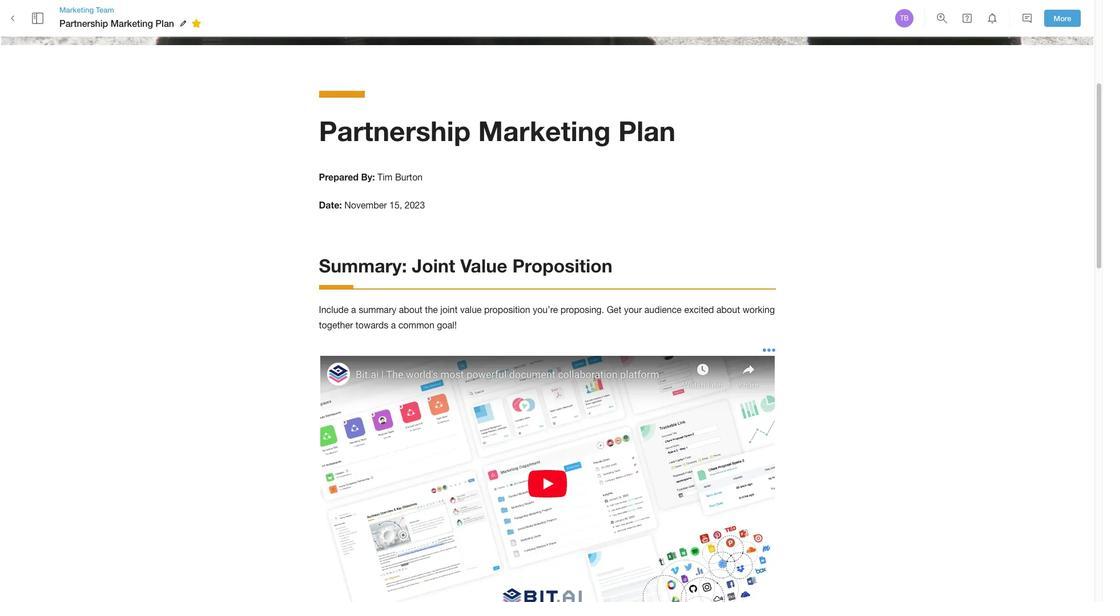Task type: vqa. For each thing, say whether or not it's contained in the screenshot.
"Bookmark" image
no



Task type: describe. For each thing, give the bounding box(es) containing it.
your
[[624, 305, 642, 315]]

team
[[96, 5, 114, 14]]

1 horizontal spatial marketing
[[111, 18, 153, 29]]

marketing team link
[[59, 5, 205, 15]]

joint
[[412, 255, 456, 277]]

proposition
[[485, 305, 531, 315]]

marketing team
[[59, 5, 114, 14]]

1 vertical spatial plan
[[619, 114, 676, 147]]

remove favorite image
[[190, 17, 203, 30]]

2 about from the left
[[717, 305, 741, 315]]

the
[[425, 305, 438, 315]]

1 vertical spatial a
[[391, 320, 396, 330]]

tb
[[901, 14, 909, 22]]

by:
[[361, 171, 375, 182]]

towards
[[356, 320, 389, 330]]

1 vertical spatial partnership
[[319, 114, 471, 147]]

prepared by: tim burton
[[319, 171, 423, 182]]

1 about from the left
[[399, 305, 423, 315]]

1 vertical spatial partnership marketing plan
[[319, 114, 676, 147]]

november
[[345, 200, 387, 210]]

0 horizontal spatial a
[[351, 305, 356, 315]]

get
[[607, 305, 622, 315]]

goal!
[[437, 320, 457, 330]]

0 vertical spatial plan
[[156, 18, 174, 29]]

value
[[461, 305, 482, 315]]

value
[[461, 255, 508, 277]]

tim
[[378, 172, 393, 182]]

summary:
[[319, 255, 407, 277]]

burton
[[395, 172, 423, 182]]



Task type: locate. For each thing, give the bounding box(es) containing it.
0 horizontal spatial about
[[399, 305, 423, 315]]

partnership marketing plan
[[59, 18, 174, 29], [319, 114, 676, 147]]

0 vertical spatial a
[[351, 305, 356, 315]]

common
[[399, 320, 435, 330]]

proposition
[[513, 255, 613, 277]]

proposing.
[[561, 305, 605, 315]]

plan
[[156, 18, 174, 29], [619, 114, 676, 147]]

a right the 'towards'
[[391, 320, 396, 330]]

joint
[[441, 305, 458, 315]]

0 vertical spatial marketing
[[59, 5, 94, 14]]

partnership
[[59, 18, 108, 29], [319, 114, 471, 147]]

2 horizontal spatial marketing
[[479, 114, 611, 147]]

0 horizontal spatial partnership
[[59, 18, 108, 29]]

marketing
[[59, 5, 94, 14], [111, 18, 153, 29], [479, 114, 611, 147]]

marketing inside "link"
[[59, 5, 94, 14]]

0 horizontal spatial marketing
[[59, 5, 94, 14]]

1 horizontal spatial about
[[717, 305, 741, 315]]

0 horizontal spatial plan
[[156, 18, 174, 29]]

include
[[319, 305, 349, 315]]

partnership up 'tim' on the top of page
[[319, 114, 471, 147]]

1 horizontal spatial partnership
[[319, 114, 471, 147]]

prepared
[[319, 171, 359, 182]]

partnership down the marketing team
[[59, 18, 108, 29]]

2 vertical spatial marketing
[[479, 114, 611, 147]]

0 horizontal spatial partnership marketing plan
[[59, 18, 174, 29]]

1 horizontal spatial a
[[391, 320, 396, 330]]

include a summary about the joint value proposition you're proposing. get your audience excited about working together towards a common goal!
[[319, 305, 778, 330]]

working
[[743, 305, 775, 315]]

about right excited
[[717, 305, 741, 315]]

0 vertical spatial partnership
[[59, 18, 108, 29]]

0 vertical spatial partnership marketing plan
[[59, 18, 174, 29]]

a
[[351, 305, 356, 315], [391, 320, 396, 330]]

15,
[[390, 200, 402, 210]]

a right include
[[351, 305, 356, 315]]

excited
[[685, 305, 715, 315]]

date: november 15, 2023
[[319, 199, 425, 210]]

audience
[[645, 305, 682, 315]]

about up common on the left of the page
[[399, 305, 423, 315]]

1 vertical spatial marketing
[[111, 18, 153, 29]]

more button
[[1045, 9, 1082, 27]]

date:
[[319, 199, 342, 210]]

2023
[[405, 200, 425, 210]]

summary: joint value proposition
[[319, 255, 613, 277]]

1 horizontal spatial plan
[[619, 114, 676, 147]]

about
[[399, 305, 423, 315], [717, 305, 741, 315]]

together
[[319, 320, 353, 330]]

tb button
[[894, 7, 916, 29]]

you're
[[533, 305, 558, 315]]

summary
[[359, 305, 397, 315]]

more
[[1054, 13, 1072, 23]]

1 horizontal spatial partnership marketing plan
[[319, 114, 676, 147]]



